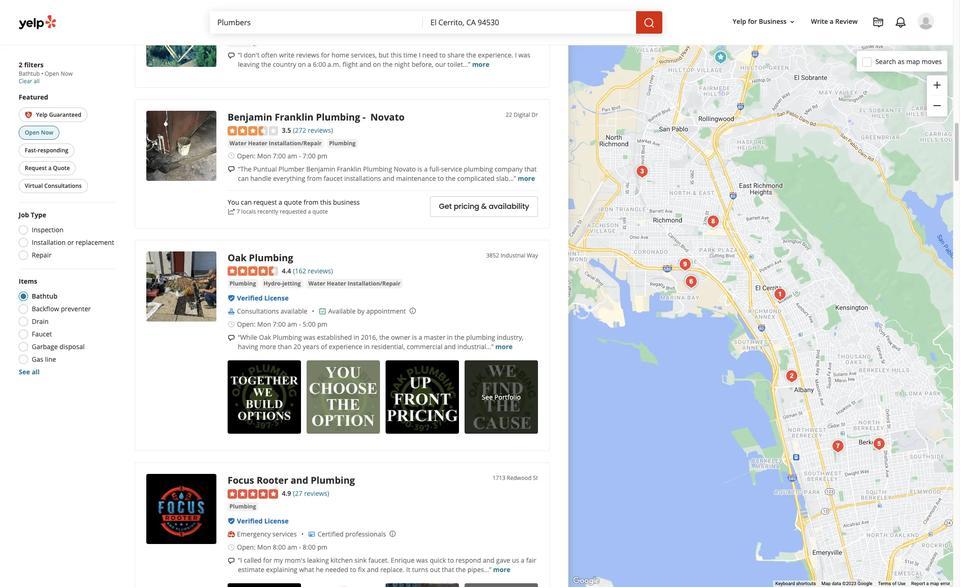 Task type: describe. For each thing, give the bounding box(es) containing it.
map for error
[[930, 581, 939, 586]]

guaranteed
[[49, 111, 81, 119]]

am for plumbing
[[287, 320, 297, 329]]

request a quote button
[[19, 161, 76, 175]]

focus
[[228, 474, 254, 487]]

the inside the "i called for my mom's leaking kitchen sink faucet. enrique was quick to respond and gave us a fair estimate explaining what he needed to fix and replace. it turns out that the pipes…"
[[456, 565, 466, 574]]

service
[[441, 164, 462, 173]]

(46 reviews) link
[[293, 24, 329, 34]]

now inside button
[[41, 129, 53, 137]]

business
[[759, 17, 787, 26]]

that inside "the puntual plumber benjamin franklin plumbing novato is a full-service plumbing company that can handle everything from faucet installations and maintenance to the complicated slab…"
[[524, 164, 537, 173]]

us
[[512, 556, 519, 565]]

open: for focus
[[237, 543, 256, 551]]

oak plumbing link
[[228, 251, 293, 264]]

certified
[[318, 530, 344, 538]]

everything
[[273, 174, 305, 183]]

services,
[[351, 50, 377, 59]]

mon for rooter
[[257, 543, 271, 551]]

master
[[424, 333, 445, 342]]

terms of use
[[878, 581, 906, 586]]

hydro-jetting button
[[262, 279, 303, 288]]

benjamin franklin plumbing -  novato image
[[146, 111, 216, 181]]

16 emergency services v2 image
[[228, 530, 235, 538]]

needed
[[325, 565, 348, 574]]

4.9 star rating image
[[228, 489, 278, 499]]

consultations available
[[237, 307, 307, 316]]

marin h2o plumbing & engineering & water treatment link
[[228, 0, 401, 23]]

see for see all
[[19, 368, 30, 376]]

plumbing inside "while oak plumbing was established in 2016, the owner is a master in the plumbing industry, having more than 20 years of experience in residential, commercial and industrial…"
[[466, 333, 495, 342]]

22 digital dr
[[506, 111, 538, 119]]

a right report
[[926, 581, 929, 586]]

is inside "while oak plumbing was established in 2016, the owner is a master in the plumbing industry, having more than 20 years of experience in residential, commercial and industrial…"
[[412, 333, 417, 342]]

©2023
[[842, 581, 857, 586]]

yelp for yelp guaranteed
[[36, 111, 48, 119]]

and up pipes…"
[[483, 556, 494, 565]]

plumbing link up don't
[[228, 38, 258, 47]]

data
[[832, 581, 841, 586]]

oak plumbing image
[[146, 251, 216, 321]]

16 consultations available v2 image
[[228, 308, 235, 315]]

16 available by appointment v2 image
[[319, 308, 326, 315]]

consultations inside button
[[44, 182, 82, 190]]

turns
[[412, 565, 428, 574]]

respond
[[456, 556, 481, 565]]

open now button
[[19, 126, 59, 140]]

a inside "i don't often write reviews for home services, but this time i need to share the experience. i was leaving the country on a 6:00 a.m. flight and on the night before, our toilet…"
[[308, 60, 311, 69]]

benjamin franklin plumbing -  novato link
[[228, 111, 405, 123]]

slab…"
[[496, 174, 516, 183]]

4.4
[[282, 266, 291, 275]]

0 horizontal spatial &
[[327, 0, 334, 9]]

2 horizontal spatial in
[[447, 333, 453, 342]]

(46
[[293, 25, 302, 34]]

2 on from the left
[[373, 60, 381, 69]]

residential,
[[371, 342, 405, 351]]

"i called for my mom's leaking kitchen sink faucet. enrique was quick to respond and gave us a fair estimate explaining what he needed to fix and replace. it turns out that the pipes…"
[[238, 556, 536, 574]]

availability
[[489, 201, 529, 212]]

open inside 2 filters bathtub • open now clear all
[[45, 70, 59, 78]]

focus rooter and plumbing image
[[146, 474, 216, 544]]

plumbing link down '(272 reviews)'
[[327, 139, 358, 148]]

mon for plumbing
[[257, 320, 271, 329]]

bathtub inside 2 filters bathtub • open now clear all
[[19, 70, 40, 78]]

16 clock v2 image for open: mon 7:00 am - 7:00 pm
[[228, 152, 235, 160]]

experience.
[[478, 50, 513, 59]]

write
[[811, 17, 828, 26]]

16 speech v2 image for "the
[[228, 166, 235, 173]]

to left fix
[[350, 565, 356, 574]]

22
[[506, 111, 512, 119]]

to inside "the puntual plumber benjamin franklin plumbing novato is a full-service plumbing company that can handle everything from faucet installations and maintenance to the complicated slab…"
[[438, 174, 444, 183]]

water inside marin h2o plumbing & engineering & water treatment
[[228, 10, 256, 23]]

(162
[[293, 266, 306, 275]]

open: mon 8:00 am - 8:00 pm
[[237, 543, 327, 551]]

16 chevron down v2 image
[[789, 18, 796, 26]]

more inside "while oak plumbing was established in 2016, the owner is a master in the plumbing industry, having more than 20 years of experience in residential, commercial and industrial…"
[[260, 342, 276, 351]]

mejia's plumbing service image
[[676, 255, 694, 274]]

alfa plumbing image
[[782, 367, 801, 385]]

more link down experience.
[[472, 60, 489, 69]]

a inside the "i called for my mom's leaking kitchen sink faucet. enrique was quick to respond and gave us a fair estimate explaining what he needed to fix and replace. it turns out that the pipes…"
[[521, 556, 525, 565]]

to right quick
[[448, 556, 454, 565]]

it
[[406, 565, 410, 574]]

& inside get pricing & availability button
[[481, 201, 487, 212]]

yelp for business button
[[729, 13, 800, 30]]

yelp for business
[[733, 17, 787, 26]]

experience
[[329, 342, 362, 351]]

get pricing & availability
[[439, 201, 529, 212]]

digital
[[514, 111, 530, 119]]

country
[[273, 60, 296, 69]]

for inside the "i called for my mom's leaking kitchen sink faucet. enrique was quick to respond and gave us a fair estimate explaining what he needed to fix and replace. it turns out that the pipes…"
[[263, 556, 272, 565]]

don't
[[244, 50, 259, 59]]

by
[[357, 307, 365, 316]]

plumbing inside "the puntual plumber benjamin franklin plumbing novato is a full-service plumbing company that can handle everything from faucet installations and maintenance to the complicated slab…"
[[363, 164, 392, 173]]

0 vertical spatial quote
[[284, 198, 302, 207]]

that inside the "i called for my mom's leaking kitchen sink faucet. enrique was quick to respond and gave us a fair estimate explaining what he needed to fix and replace. it turns out that the pipes…"
[[442, 565, 454, 574]]

more for focus rooter and plumbing
[[493, 565, 510, 574]]

none field near
[[430, 17, 629, 28]]

pipes…"
[[468, 565, 491, 574]]

plumbing button for plumbing link below "4.9 star rating" image at left bottom
[[228, 502, 258, 511]]

0 horizontal spatial in
[[354, 333, 359, 342]]

see portfolio
[[482, 392, 521, 401]]

company
[[495, 164, 523, 173]]

16 speech v2 image for oak plumbing
[[228, 334, 235, 342]]

more for oak plumbing
[[495, 342, 513, 351]]

hydro-jetting
[[264, 280, 301, 288]]

oak inside "while oak plumbing was established in 2016, the owner is a master in the plumbing industry, having more than 20 years of experience in residential, commercial and industrial…"
[[259, 333, 271, 342]]

verified license button for plumbing
[[237, 294, 289, 303]]

marin h2o plumbing & engineering & water treatment
[[228, 0, 401, 23]]

quote
[[53, 164, 70, 172]]

the up industrial…"
[[454, 333, 464, 342]]

novato
[[394, 164, 416, 173]]

keyboard
[[775, 581, 795, 586]]

reviews) down marin h2o plumbing & engineering & water treatment 'link'
[[304, 25, 329, 34]]

plumbing up (272 reviews) link
[[316, 111, 360, 123]]

plumbing up (27 reviews) link at the left bottom of page
[[311, 474, 355, 487]]

open: for oak
[[237, 320, 256, 329]]

plumbing up don't
[[230, 38, 256, 46]]

rooter
[[257, 474, 288, 487]]

google image
[[571, 575, 602, 587]]

"i for "i called for my mom's leaking kitchen sink faucet. enrique was quick to respond and gave us a fair estimate explaining what he needed to fix and replace. it turns out that the pipes…"
[[238, 556, 242, 565]]

0 vertical spatial water heater installation/repair
[[230, 139, 322, 147]]

is inside "the puntual plumber benjamin franklin plumbing novato is a full-service plumbing company that can handle everything from faucet installations and maintenance to the complicated slab…"
[[418, 164, 422, 173]]

yelp for yelp for business
[[733, 17, 746, 26]]

search
[[875, 57, 896, 66]]

home
[[332, 50, 349, 59]]

for inside button
[[748, 17, 757, 26]]

time
[[403, 50, 417, 59]]

a inside button
[[48, 164, 52, 172]]

write a review link
[[807, 13, 861, 30]]

plumbing up the 4.4 link
[[249, 251, 293, 264]]

map for moves
[[906, 57, 920, 66]]

- for 5:00
[[299, 320, 301, 329]]

0 horizontal spatial this
[[320, 198, 331, 207]]

job type
[[19, 211, 46, 219]]

industry,
[[497, 333, 524, 342]]

plumbing link down 4.4 star rating image
[[228, 279, 258, 288]]

fair
[[526, 556, 536, 565]]

request
[[253, 198, 277, 207]]

verified license for rooter
[[237, 516, 289, 525]]

Near text field
[[430, 17, 629, 28]]

1 vertical spatial installation/repair
[[348, 280, 400, 288]]

benjamin inside "the puntual plumber benjamin franklin plumbing novato is a full-service plumbing company that can handle everything from faucet installations and maintenance to the complicated slab…"
[[306, 164, 335, 173]]

1 vertical spatial from
[[304, 198, 319, 207]]

plumbing down 4.4 star rating image
[[230, 280, 256, 288]]

16 yelp guaranteed v2 image
[[25, 111, 32, 119]]

industrial
[[501, 251, 525, 259]]

installations
[[344, 174, 381, 183]]

7:00 for 5:00
[[273, 320, 286, 329]]

plumbing link down "4.9 star rating" image at left bottom
[[228, 502, 258, 511]]

treatment
[[259, 10, 308, 23]]

handle
[[250, 174, 271, 183]]

1 horizontal spatial consultations
[[237, 307, 279, 316]]

estimate
[[238, 565, 264, 574]]

he
[[316, 565, 324, 574]]

license for rooter
[[264, 516, 289, 525]]

for inside "i don't often write reviews for home services, but this time i need to share the experience. i was leaving the country on a 6:00 a.m. flight and on the night before, our toilet…"
[[321, 50, 330, 59]]

our
[[435, 60, 446, 69]]

a.m.
[[328, 60, 341, 69]]

reviews) for plumbing
[[308, 266, 333, 275]]

locals
[[241, 208, 256, 216]]

and down faucet.
[[367, 565, 379, 574]]

jetting
[[282, 280, 301, 288]]

search as map moves
[[875, 57, 942, 66]]

0 horizontal spatial installation/repair
[[269, 139, 322, 147]]

certified professionals
[[318, 530, 386, 538]]

more down experience.
[[472, 60, 489, 69]]

16 clock v2 image for open: mon 8:00 am - 8:00 pm
[[228, 543, 235, 551]]

"the puntual plumber benjamin franklin plumbing novato is a full-service plumbing company that can handle everything from faucet installations and maintenance to the complicated slab…"
[[238, 164, 537, 183]]

rojas plumbing & heating image
[[682, 272, 700, 291]]

1 i from the left
[[419, 50, 421, 59]]

3.5 link
[[282, 125, 291, 135]]

more link for oak plumbing
[[495, 342, 513, 351]]

license for plumbing
[[264, 294, 289, 303]]

the down often
[[261, 60, 271, 69]]

(27
[[293, 489, 302, 498]]

report a map error
[[911, 581, 950, 586]]

7:00 for 7:00
[[273, 151, 286, 160]]

open: mon 7:00 am - 7:00 pm
[[237, 151, 327, 160]]

"i don't often write reviews for home services, but this time i need to share the experience. i was leaving the country on a 6:00 a.m. flight and on the night before, our toilet…"
[[238, 50, 530, 69]]

can inside "the puntual plumber benjamin franklin plumbing novato is a full-service plumbing company that can handle everything from faucet installations and maintenance to the complicated slab…"
[[238, 174, 249, 183]]

professionals
[[345, 530, 386, 538]]

16 trending v2 image
[[228, 208, 235, 215]]

0 horizontal spatial benjamin
[[228, 111, 272, 123]]

more for benjamin franklin plumbing -  novato
[[518, 174, 535, 183]]

appointment
[[366, 307, 406, 316]]

honrath & stacey plumbing & heating image
[[704, 212, 722, 231]]

kitchen
[[331, 556, 353, 565]]

a inside "while oak plumbing was established in 2016, the owner is a master in the plumbing industry, having more than 20 years of experience in residential, commercial and industrial…"
[[419, 333, 422, 342]]

prestigious plumbing image
[[711, 48, 730, 67]]

gas
[[32, 355, 43, 364]]

4.4 star rating image
[[228, 267, 278, 276]]

job
[[19, 211, 29, 219]]

pm for oak plumbing
[[317, 320, 327, 329]]

1 vertical spatial bathtub
[[32, 292, 57, 301]]

quick
[[430, 556, 446, 565]]

projects image
[[873, 17, 884, 28]]

0 vertical spatial oak
[[228, 251, 247, 264]]

from inside "the puntual plumber benjamin franklin plumbing novato is a full-service plumbing company that can handle everything from faucet installations and maintenance to the complicated slab…"
[[307, 174, 322, 183]]

see all button
[[19, 368, 40, 376]]

and up the (27
[[291, 474, 308, 487]]



Task type: locate. For each thing, give the bounding box(es) containing it.
1 horizontal spatial this
[[391, 50, 402, 59]]

1 vertical spatial verified license button
[[237, 516, 289, 525]]

16 speech v2 image left called
[[228, 557, 235, 564]]

in right master
[[447, 333, 453, 342]]

0 vertical spatial "i
[[238, 50, 242, 59]]

1 vertical spatial now
[[41, 129, 53, 137]]

to up our
[[439, 50, 446, 59]]

of left the use
[[892, 581, 897, 586]]

water
[[228, 10, 256, 23], [230, 139, 247, 147], [308, 280, 325, 288]]

verified license button for rooter
[[237, 516, 289, 525]]

and inside "while oak plumbing was established in 2016, the owner is a master in the plumbing industry, having more than 20 years of experience in residential, commercial and industrial…"
[[444, 342, 456, 351]]

16 clock v2 image
[[228, 321, 235, 328]]

oak up 4.4 star rating image
[[228, 251, 247, 264]]

j j rooter & plumbing image
[[870, 434, 888, 453]]

1 on from the left
[[298, 60, 306, 69]]

pm up faucet
[[317, 151, 327, 160]]

see for see portfolio
[[482, 392, 493, 401]]

that right the out
[[442, 565, 454, 574]]

pm for focus rooter and plumbing
[[317, 543, 327, 551]]

option group containing job type
[[16, 211, 116, 263]]

(27 reviews) link
[[293, 488, 329, 498]]

was inside the "i called for my mom's leaking kitchen sink faucet. enrique was quick to respond and gave us a fair estimate explaining what he needed to fix and replace. it turns out that the pipes…"
[[416, 556, 428, 565]]

"i left called
[[238, 556, 242, 565]]

2 vertical spatial open:
[[237, 543, 256, 551]]

the down but
[[383, 60, 393, 69]]

water for the topmost "water heater installation/repair" "link"
[[230, 139, 247, 147]]

"i for "i don't often write reviews for home services, but this time i need to share the experience. i was leaving the country on a 6:00 a.m. flight and on the night before, our toilet…"
[[238, 50, 242, 59]]

0 horizontal spatial of
[[321, 342, 327, 351]]

0 vertical spatial mon
[[257, 151, 271, 160]]

1 horizontal spatial that
[[524, 164, 537, 173]]

available
[[328, 307, 356, 316]]

open: up called
[[237, 543, 256, 551]]

open: up "while
[[237, 320, 256, 329]]

more down industry,
[[495, 342, 513, 351]]

moves
[[922, 57, 942, 66]]

1 verified license button from the top
[[237, 294, 289, 303]]

1 option group from the top
[[16, 211, 116, 263]]

reviews) right the (27
[[304, 489, 329, 498]]

2 vertical spatial am
[[287, 543, 297, 551]]

virtual
[[25, 182, 43, 190]]

for left my
[[263, 556, 272, 565]]

16 verified v2 image for focus rooter and plumbing
[[228, 517, 235, 525]]

to
[[439, 50, 446, 59], [438, 174, 444, 183], [448, 556, 454, 565], [350, 565, 356, 574]]

None field
[[217, 17, 416, 28], [430, 17, 629, 28]]

benjamin franklin plumbing -  novato
[[228, 111, 405, 123]]

2 vertical spatial water
[[308, 280, 325, 288]]

1 open: from the top
[[237, 151, 256, 160]]

None search field
[[210, 11, 664, 34]]

water heater installation/repair up the open: mon 7:00 am - 7:00 pm
[[230, 139, 322, 147]]

3 pm from the top
[[317, 543, 327, 551]]

1 16 speech v2 image from the top
[[228, 334, 235, 342]]

1 horizontal spatial yelp
[[733, 17, 746, 26]]

16 verified v2 image
[[228, 294, 235, 302], [228, 517, 235, 525]]

(272 reviews) link
[[293, 125, 333, 135]]

on
[[298, 60, 306, 69], [373, 60, 381, 69]]

request
[[25, 164, 47, 172]]

on down but
[[373, 60, 381, 69]]

0 horizontal spatial i
[[419, 50, 421, 59]]

2 16 speech v2 image from the top
[[228, 166, 235, 173]]

1 horizontal spatial for
[[321, 50, 330, 59]]

Find text field
[[217, 17, 416, 28]]

and down the novato
[[383, 174, 394, 183]]

bathtub down "filters"
[[19, 70, 40, 78]]

now up fast-responding
[[41, 129, 53, 137]]

"i
[[238, 50, 242, 59], [238, 556, 242, 565]]

4.9
[[282, 489, 291, 498]]

8:00 up my
[[273, 543, 286, 551]]

0 vertical spatial is
[[418, 164, 422, 173]]

verified for oak
[[237, 294, 263, 303]]

line
[[45, 355, 56, 364]]

a left full-
[[424, 164, 428, 173]]

2 pm from the top
[[317, 320, 327, 329]]

h2o
[[258, 0, 278, 9]]

1 horizontal spatial was
[[416, 556, 428, 565]]

plumbing inside marin h2o plumbing & engineering & water treatment
[[280, 0, 324, 9]]

a up 7 locals recently requested a quote
[[279, 198, 282, 207]]

0 vertical spatial plumbing
[[464, 164, 493, 173]]

3.5
[[282, 126, 291, 135]]

plumbing inside "while oak plumbing was established in 2016, the owner is a master in the plumbing industry, having more than 20 years of experience in residential, commercial and industrial…"
[[273, 333, 302, 342]]

0 horizontal spatial franklin
[[275, 111, 314, 123]]

1 vertical spatial water heater installation/repair
[[308, 280, 400, 288]]

inspection
[[32, 225, 63, 234]]

called
[[244, 556, 261, 565]]

option group containing items
[[16, 277, 116, 377]]

0 vertical spatial verified license button
[[237, 294, 289, 303]]

8:00 down 16 certified professionals v2 image
[[303, 543, 316, 551]]

flight
[[342, 60, 358, 69]]

0 horizontal spatial consultations
[[44, 182, 82, 190]]

2 license from the top
[[264, 516, 289, 525]]

heater down 3.5 star rating image
[[248, 139, 267, 147]]

a right requested
[[308, 208, 311, 216]]

open right •
[[45, 70, 59, 78]]

0 vertical spatial water heater installation/repair button
[[228, 139, 323, 148]]

2 vertical spatial pm
[[317, 543, 327, 551]]

from up requested
[[304, 198, 319, 207]]

3 open: from the top
[[237, 543, 256, 551]]

more link down gave
[[493, 565, 510, 574]]

1 vertical spatial map
[[930, 581, 939, 586]]

am for rooter
[[287, 543, 297, 551]]

and inside "i don't often write reviews for home services, but this time i need to share the experience. i was leaving the country on a 6:00 a.m. flight and on the night before, our toilet…"
[[360, 60, 371, 69]]

1 vertical spatial quote
[[313, 208, 328, 216]]

3.5 star rating image
[[228, 126, 278, 135]]

was inside "i don't often write reviews for home services, but this time i need to share the experience. i was leaving the country on a 6:00 a.m. flight and on the night before, our toilet…"
[[518, 50, 530, 59]]

16 speech v2 image for focus rooter and plumbing
[[228, 557, 235, 564]]

(162 reviews) link
[[293, 265, 333, 276]]

yelp right 16 yelp guaranteed v2 icon
[[36, 111, 48, 119]]

google
[[858, 581, 872, 586]]

option group
[[16, 211, 116, 263], [16, 277, 116, 377]]

mauro's plumbing image
[[771, 285, 789, 304]]

1 16 clock v2 image from the top
[[228, 152, 235, 160]]

keyboard shortcuts
[[775, 581, 816, 586]]

(272 reviews)
[[293, 126, 333, 135]]

the up residential,
[[379, 333, 389, 342]]

and
[[360, 60, 371, 69], [383, 174, 394, 183], [444, 342, 456, 351], [291, 474, 308, 487], [483, 556, 494, 565], [367, 565, 379, 574]]

16 clock v2 image
[[228, 152, 235, 160], [228, 543, 235, 551]]

is
[[418, 164, 422, 173], [412, 333, 417, 342]]

am down available
[[287, 320, 297, 329]]

0 vertical spatial verified
[[237, 294, 263, 303]]

a up commercial
[[419, 333, 422, 342]]

0 horizontal spatial open
[[25, 129, 39, 137]]

2 vertical spatial was
[[416, 556, 428, 565]]

plumbing button down 4.4 star rating image
[[228, 279, 258, 288]]

& right pricing
[[481, 201, 487, 212]]

16 speech v2 image down 16 clock v2 icon
[[228, 334, 235, 342]]

0 horizontal spatial that
[[442, 565, 454, 574]]

0 vertical spatial map
[[906, 57, 920, 66]]

mom's
[[285, 556, 306, 565]]

16 speech v2 image
[[228, 52, 235, 59], [228, 166, 235, 173]]

installation/repair up 'available by appointment'
[[348, 280, 400, 288]]

16 verified v2 image for oak plumbing
[[228, 294, 235, 302]]

0 vertical spatial franklin
[[275, 111, 314, 123]]

a down reviews
[[308, 60, 311, 69]]

night
[[394, 60, 410, 69]]

1 horizontal spatial in
[[364, 342, 370, 351]]

2 8:00 from the left
[[303, 543, 316, 551]]

1 horizontal spatial benjamin
[[306, 164, 335, 173]]

1 8:00 from the left
[[273, 543, 286, 551]]

now inside 2 filters bathtub • open now clear all
[[61, 70, 73, 78]]

can up locals
[[241, 198, 252, 207]]

16 speech v2 image
[[228, 334, 235, 342], [228, 557, 235, 564]]

available by appointment
[[328, 307, 406, 316]]

reviews) for franklin
[[308, 126, 333, 135]]

2
[[19, 60, 22, 69]]

"i inside the "i called for my mom's leaking kitchen sink faucet. enrique was quick to respond and gave us a fair estimate explaining what he needed to fix and replace. it turns out that the pipes…"
[[238, 556, 242, 565]]

water for the bottommost "water heater installation/repair" "link"
[[308, 280, 325, 288]]

"i inside "i don't often write reviews for home services, but this time i need to share the experience. i was leaving the country on a 6:00 a.m. flight and on the night before, our toilet…"
[[238, 50, 242, 59]]

3 mon from the top
[[257, 543, 271, 551]]

1 vertical spatial that
[[442, 565, 454, 574]]

16 clock v2 image down 3.5 star rating image
[[228, 152, 235, 160]]

can down the "the at left
[[238, 174, 249, 183]]

benjamin up 3.5 star rating image
[[228, 111, 272, 123]]

0 horizontal spatial oak
[[228, 251, 247, 264]]

4.3 star rating image
[[228, 25, 278, 35]]

1 horizontal spatial open
[[45, 70, 59, 78]]

0 horizontal spatial heater
[[248, 139, 267, 147]]

map right as
[[906, 57, 920, 66]]

1 horizontal spatial i
[[515, 50, 517, 59]]

1 vertical spatial option group
[[16, 277, 116, 377]]

map region
[[559, 11, 960, 587]]

verified up consultations available
[[237, 294, 263, 303]]

of inside "while oak plumbing was established in 2016, the owner is a master in the plumbing industry, having more than 20 years of experience in residential, commercial and industrial…"
[[321, 342, 327, 351]]

1 vertical spatial heater
[[327, 280, 346, 288]]

plumbing up complicated at the top of the page
[[464, 164, 493, 173]]

(272
[[293, 126, 306, 135]]

years
[[303, 342, 319, 351]]

2 16 speech v2 image from the top
[[228, 557, 235, 564]]

1 16 verified v2 image from the top
[[228, 294, 235, 302]]

water heater installation/repair button for the topmost "water heater installation/repair" "link"
[[228, 139, 323, 148]]

marin h2o plumbing & engineering & water treatment image
[[146, 0, 216, 67]]

notifications image
[[895, 17, 906, 28]]

1 vertical spatial am
[[287, 320, 297, 329]]

this inside "i don't often write reviews for home services, but this time i need to share the experience. i was leaving the country on a 6:00 a.m. flight and on the night before, our toilet…"
[[391, 50, 402, 59]]

water down (162 reviews)
[[308, 280, 325, 288]]

often
[[261, 50, 277, 59]]

0 vertical spatial water
[[228, 10, 256, 23]]

yelp guaranteed button
[[19, 108, 87, 122]]

all inside option group
[[32, 368, 40, 376]]

report
[[911, 581, 925, 586]]

license
[[264, 294, 289, 303], [264, 516, 289, 525]]

consultations
[[44, 182, 82, 190], [237, 307, 279, 316]]

1 horizontal spatial none field
[[430, 17, 629, 28]]

verified for focus
[[237, 516, 263, 525]]

yelp guaranteed
[[36, 111, 81, 119]]

industrial…"
[[457, 342, 494, 351]]

1 verified license from the top
[[237, 294, 289, 303]]

terms
[[878, 581, 891, 586]]

water down the marin
[[228, 10, 256, 23]]

fast-responding button
[[19, 144, 74, 158]]

1 16 speech v2 image from the top
[[228, 52, 235, 59]]

to down full-
[[438, 174, 444, 183]]

4.3 link
[[282, 24, 291, 34]]

2 "i from the top
[[238, 556, 242, 565]]

for left business
[[748, 17, 757, 26]]

plumbing down "4.9 star rating" image at left bottom
[[230, 502, 256, 510]]

1 vertical spatial 16 speech v2 image
[[228, 557, 235, 564]]

water heater installation/repair button for the bottommost "water heater installation/repair" "link"
[[306, 279, 402, 288]]

leaking
[[307, 556, 329, 565]]

0 horizontal spatial for
[[263, 556, 272, 565]]

zoom in image
[[932, 79, 943, 91]]

more link down company
[[518, 174, 535, 183]]

0 vertical spatial this
[[391, 50, 402, 59]]

3852 industrial way
[[486, 251, 538, 259]]

verified license
[[237, 294, 289, 303], [237, 516, 289, 525]]

was up the years
[[303, 333, 315, 342]]

plumbing button for plumbing link below '(272 reviews)'
[[327, 139, 358, 148]]

1 horizontal spatial heater
[[327, 280, 346, 288]]

more link for benjamin franklin plumbing -  novato
[[518, 174, 535, 183]]

0 horizontal spatial see
[[19, 368, 30, 376]]

yelp inside the "user actions" element
[[733, 17, 746, 26]]

2 open: from the top
[[237, 320, 256, 329]]

installation/repair down (272
[[269, 139, 322, 147]]

open: up the "the at left
[[237, 151, 256, 160]]

0 horizontal spatial map
[[906, 57, 920, 66]]

16 speech v2 image for "i
[[228, 52, 235, 59]]

responding
[[38, 146, 68, 154]]

more down company
[[518, 174, 535, 183]]

plumber
[[279, 164, 305, 173]]

1 vertical spatial plumbing
[[466, 333, 495, 342]]

0 horizontal spatial quote
[[284, 198, 302, 207]]

2 verified license from the top
[[237, 516, 289, 525]]

all left •
[[34, 77, 40, 85]]

verified license for plumbing
[[237, 294, 289, 303]]

1 vertical spatial 16 speech v2 image
[[228, 166, 235, 173]]

water heater installation/repair link up the open: mon 7:00 am - 7:00 pm
[[228, 139, 323, 148]]

1 vertical spatial license
[[264, 516, 289, 525]]

0 vertical spatial installation/repair
[[269, 139, 322, 147]]

1 vertical spatial for
[[321, 50, 330, 59]]

and inside "the puntual plumber benjamin franklin plumbing novato is a full-service plumbing company that can handle everything from faucet installations and maintenance to the complicated slab…"
[[383, 174, 394, 183]]

more link down industry,
[[495, 342, 513, 351]]

in
[[354, 333, 359, 342], [447, 333, 453, 342], [364, 342, 370, 351]]

1 vertical spatial all
[[32, 368, 40, 376]]

quote up requested
[[284, 198, 302, 207]]

info icon image
[[409, 307, 416, 315], [409, 307, 416, 315], [389, 530, 396, 538], [389, 530, 396, 538]]

hydro-jetting link
[[262, 279, 303, 288]]

0 vertical spatial consultations
[[44, 182, 82, 190]]

a inside "the puntual plumber benjamin franklin plumbing novato is a full-service plumbing company that can handle everything from faucet installations and maintenance to the complicated slab…"
[[424, 164, 428, 173]]

1 horizontal spatial now
[[61, 70, 73, 78]]

plumbing up 'treatment'
[[280, 0, 324, 9]]

from
[[307, 174, 322, 183], [304, 198, 319, 207]]

group
[[927, 75, 947, 116]]

more link for focus rooter and plumbing
[[493, 565, 510, 574]]

leaving
[[238, 60, 259, 69]]

rojas plumbing & heating image
[[682, 272, 700, 291]]

in left 2016,
[[354, 333, 359, 342]]

franklin inside "the puntual plumber benjamin franklin plumbing novato is a full-service plumbing company that can handle everything from faucet installations and maintenance to the complicated slab…"
[[337, 164, 361, 173]]

16 clock v2 image down the 16 emergency services v2 image
[[228, 543, 235, 551]]

pm down 16 available by appointment v2 image
[[317, 320, 327, 329]]

search image
[[644, 17, 655, 28]]

open
[[45, 70, 59, 78], [25, 129, 39, 137]]

0 horizontal spatial is
[[412, 333, 417, 342]]

2 16 clock v2 image from the top
[[228, 543, 235, 551]]

0 vertical spatial that
[[524, 164, 537, 173]]

1 mon from the top
[[257, 151, 271, 160]]

- for 8:00
[[299, 543, 301, 551]]

16 verified v2 image up the 16 emergency services v2 image
[[228, 517, 235, 525]]

1 vertical spatial "i
[[238, 556, 242, 565]]

reviews) for rooter
[[304, 489, 329, 498]]

error
[[940, 581, 950, 586]]

reviews) right (162
[[308, 266, 333, 275]]

bathtub up backflow
[[32, 292, 57, 301]]

verified up emergency
[[237, 516, 263, 525]]

1 horizontal spatial franklin
[[337, 164, 361, 173]]

this
[[391, 50, 402, 59], [320, 198, 331, 207]]

0 vertical spatial option group
[[16, 211, 116, 263]]

1 am from the top
[[287, 151, 297, 160]]

1 vertical spatial can
[[241, 198, 252, 207]]

16 speech v2 image left don't
[[228, 52, 235, 59]]

2 am from the top
[[287, 320, 297, 329]]

write a review
[[811, 17, 858, 26]]

4.4 link
[[282, 265, 291, 276]]

0 vertical spatial 16 speech v2 image
[[228, 52, 235, 59]]

dr
[[532, 111, 538, 119]]

water down 3.5 star rating image
[[230, 139, 247, 147]]

need
[[422, 50, 438, 59]]

requested
[[280, 208, 306, 216]]

hydro-
[[264, 280, 282, 288]]

full-
[[429, 164, 441, 173]]

1 vertical spatial benjamin
[[306, 164, 335, 173]]

this up night at the left
[[391, 50, 402, 59]]

0 vertical spatial open:
[[237, 151, 256, 160]]

yelp
[[733, 17, 746, 26], [36, 111, 48, 119]]

open inside button
[[25, 129, 39, 137]]

1 vertical spatial was
[[303, 333, 315, 342]]

plumbing button for plumbing link underneath 4.4 star rating image
[[228, 279, 258, 288]]

faucet
[[32, 330, 52, 339]]

1 vertical spatial verified
[[237, 516, 263, 525]]

plumbing button for plumbing link over don't
[[228, 38, 258, 47]]

st
[[533, 474, 538, 482]]

2 16 verified v2 image from the top
[[228, 517, 235, 525]]

2 option group from the top
[[16, 277, 116, 377]]

1 horizontal spatial &
[[394, 0, 401, 9]]

write
[[279, 50, 294, 59]]

all inside 2 filters bathtub • open now clear all
[[34, 77, 40, 85]]

1 pm from the top
[[317, 151, 327, 160]]

2 verified license button from the top
[[237, 516, 289, 525]]

1 none field from the left
[[217, 17, 416, 28]]

0 vertical spatial for
[[748, 17, 757, 26]]

now
[[61, 70, 73, 78], [41, 129, 53, 137]]

pm
[[317, 151, 327, 160], [317, 320, 327, 329], [317, 543, 327, 551]]

pm up 'leaking'
[[317, 543, 327, 551]]

0 vertical spatial heater
[[248, 139, 267, 147]]

0 vertical spatial was
[[518, 50, 530, 59]]

mon down consultations available
[[257, 320, 271, 329]]

1 vertical spatial open
[[25, 129, 39, 137]]

tyler b. image
[[918, 13, 934, 29]]

1 horizontal spatial installation/repair
[[348, 280, 400, 288]]

yelp inside featured group
[[36, 111, 48, 119]]

plumbing link
[[228, 38, 258, 47], [327, 139, 358, 148], [228, 279, 258, 288], [228, 502, 258, 511]]

1 vertical spatial 16 verified v2 image
[[228, 517, 235, 525]]

and down services,
[[360, 60, 371, 69]]

verified license up emergency services
[[237, 516, 289, 525]]

water heater installation/repair button up the open: mon 7:00 am - 7:00 pm
[[228, 139, 323, 148]]

was
[[518, 50, 530, 59], [303, 333, 315, 342], [416, 556, 428, 565]]

2 horizontal spatial &
[[481, 201, 487, 212]]

get
[[439, 201, 452, 212]]

0 vertical spatial water heater installation/repair link
[[228, 139, 323, 148]]

you can request a quote from this business
[[228, 198, 360, 207]]

installation/repair
[[269, 139, 322, 147], [348, 280, 400, 288]]

plumbing up than
[[273, 333, 302, 342]]

a right the write
[[830, 17, 834, 26]]

1 vertical spatial of
[[892, 581, 897, 586]]

engineering
[[336, 0, 391, 9]]

1 horizontal spatial of
[[892, 581, 897, 586]]

1 vertical spatial oak
[[259, 333, 271, 342]]

gas line
[[32, 355, 56, 364]]

1713 redwood st
[[493, 474, 538, 482]]

featured group
[[17, 93, 116, 195]]

see portfolio link
[[465, 360, 538, 434]]

am up plumber
[[287, 151, 297, 160]]

1 verified from the top
[[237, 294, 263, 303]]

to inside "i don't often write reviews for home services, but this time i need to share the experience. i was leaving the country on a 6:00 a.m. flight and on the night before, our toilet…"
[[439, 50, 446, 59]]

1 vertical spatial water
[[230, 139, 247, 147]]

1 vertical spatial open:
[[237, 320, 256, 329]]

the inside "the puntual plumber benjamin franklin plumbing novato is a full-service plumbing company that can handle everything from faucet installations and maintenance to the complicated slab…"
[[446, 174, 456, 183]]

plumbing button up don't
[[228, 38, 258, 47]]

2 none field from the left
[[430, 17, 629, 28]]

1 horizontal spatial see
[[482, 392, 493, 401]]

superior plumbing & drain cleaning service image
[[633, 162, 651, 181]]

2 verified from the top
[[237, 516, 263, 525]]

0 vertical spatial open
[[45, 70, 59, 78]]

mon up puntual
[[257, 151, 271, 160]]

1 "i from the top
[[238, 50, 242, 59]]

•
[[41, 70, 43, 78]]

16 verified v2 image up 16 consultations available v2 image
[[228, 294, 235, 302]]

verified license button up consultations available
[[237, 294, 289, 303]]

2 mon from the top
[[257, 320, 271, 329]]

the right share
[[466, 50, 476, 59]]

water heater installation/repair button up by
[[306, 279, 402, 288]]

1 license from the top
[[264, 294, 289, 303]]

map data ©2023 google
[[822, 581, 872, 586]]

oak right "while
[[259, 333, 271, 342]]

2 horizontal spatial for
[[748, 17, 757, 26]]

1 vertical spatial is
[[412, 333, 417, 342]]

1 horizontal spatial quote
[[313, 208, 328, 216]]

erwyn's plumbing inc. image
[[829, 437, 847, 456]]

3 am from the top
[[287, 543, 297, 551]]

benjamin up faucet
[[306, 164, 335, 173]]

0 vertical spatial of
[[321, 342, 327, 351]]

plumbing down '(272 reviews)'
[[329, 139, 356, 147]]

0 horizontal spatial none field
[[217, 17, 416, 28]]

1 vertical spatial water heater installation/repair link
[[306, 279, 402, 288]]

of right the years
[[321, 342, 327, 351]]

0 vertical spatial am
[[287, 151, 297, 160]]

none field find
[[217, 17, 416, 28]]

zoom out image
[[932, 100, 943, 111]]

0 vertical spatial 16 clock v2 image
[[228, 152, 235, 160]]

was inside "while oak plumbing was established in 2016, the owner is a master in the plumbing industry, having more than 20 years of experience in residential, commercial and industrial…"
[[303, 333, 315, 342]]

this left business
[[320, 198, 331, 207]]

2 i from the left
[[515, 50, 517, 59]]

for up 6:00
[[321, 50, 330, 59]]

16 certified professionals v2 image
[[308, 530, 316, 538]]

0 vertical spatial verified license
[[237, 294, 289, 303]]

user actions element
[[725, 12, 947, 69]]

from left faucet
[[307, 174, 322, 183]]

- for 7:00
[[299, 151, 301, 160]]

redwood
[[507, 474, 531, 482]]

that right company
[[524, 164, 537, 173]]

pricing
[[454, 201, 479, 212]]

plumbing inside "the puntual plumber benjamin franklin plumbing novato is a full-service plumbing company that can handle everything from faucet installations and maintenance to the complicated slab…"
[[464, 164, 493, 173]]



Task type: vqa. For each thing, say whether or not it's contained in the screenshot.
2nd are from right
no



